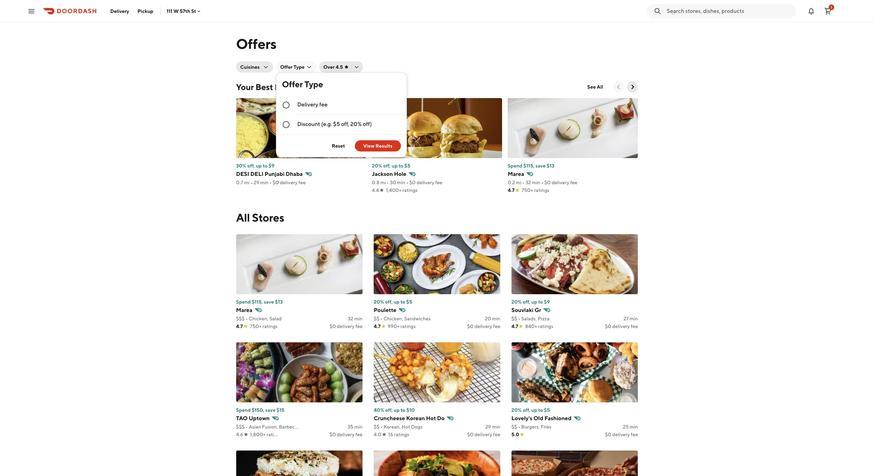Task type: vqa. For each thing, say whether or not it's contained in the screenshot.
the "9:40"
no



Task type: describe. For each thing, give the bounding box(es) containing it.
spend $115, save $13 for $0
[[236, 299, 283, 305]]

$0 delivery fee for cruncheese korean hot do
[[468, 432, 501, 438]]

$5 for jackson hole
[[405, 163, 411, 169]]

fusion,
[[262, 424, 278, 430]]

up for poulette
[[394, 299, 400, 305]]

0 vertical spatial save
[[536, 163, 546, 169]]

30% off, up to $9
[[236, 163, 275, 169]]

over 4.5
[[324, 64, 343, 70]]

$9 for deli
[[269, 163, 275, 169]]

korean
[[407, 415, 425, 422]]

korean,
[[384, 424, 401, 430]]

delivery button
[[106, 5, 133, 17]]

salads,
[[522, 316, 537, 322]]

20% off, up to $5 for jackson hole
[[372, 163, 411, 169]]

0 vertical spatial hot
[[427, 415, 436, 422]]

deals
[[275, 82, 296, 92]]

1,400+
[[386, 188, 402, 193]]

32 min
[[348, 316, 363, 322]]

save for 32 min
[[264, 299, 274, 305]]

deli
[[251, 171, 264, 177]]

souvlaki
[[512, 307, 534, 314]]

gr
[[535, 307, 542, 314]]

20% off, up to $9
[[512, 299, 550, 305]]

4.7 down 0.2
[[508, 188, 515, 193]]

next button of carousel image
[[630, 83, 637, 90]]

0.8
[[372, 180, 380, 185]]

20 min
[[485, 316, 501, 322]]

35 min
[[348, 424, 363, 430]]

fries
[[541, 424, 552, 430]]

Discount (e.g. $5 off, 20% off) radio
[[277, 115, 407, 134]]

30
[[390, 180, 397, 185]]

20% inside "option"
[[351, 121, 362, 127]]

ratings down 0.2 mi • 32 min • $0 delivery fee
[[535, 188, 550, 193]]

st
[[191, 8, 196, 14]]

desi deli punjabi dhaba
[[236, 171, 303, 177]]

111 w 57th st
[[167, 8, 196, 14]]

840+
[[526, 324, 538, 329]]

$$$ for tao uptown
[[236, 424, 245, 430]]

$0 for souvlaki gr
[[606, 324, 612, 329]]

$15
[[277, 408, 285, 413]]

best
[[256, 82, 273, 92]]

$5 inside "option"
[[334, 121, 340, 127]]

see all link
[[584, 81, 608, 93]]

$115, for $0
[[252, 299, 263, 305]]

save for 35 min
[[266, 408, 276, 413]]

to for souvlaki gr
[[539, 299, 544, 305]]

min for souvlaki gr
[[630, 316, 639, 322]]

offer inside button
[[280, 64, 293, 70]]

$$ • korean, hot dogs
[[374, 424, 423, 430]]

chicken, for marea
[[249, 316, 269, 322]]

up for desi deli punjabi dhaba
[[256, 163, 262, 169]]

4.7 for souvlaki gr
[[512, 324, 519, 329]]

$9 for gr
[[545, 299, 550, 305]]

cruncheese
[[374, 415, 406, 422]]

$0 delivery fee for marea
[[330, 324, 363, 329]]

16 ratings
[[389, 432, 410, 438]]

off, for jackson
[[384, 163, 391, 169]]

30%
[[236, 163, 247, 169]]

delivery for delivery
[[110, 8, 129, 14]]

$$ for cruncheese korean hot do
[[374, 424, 380, 430]]

0 vertical spatial 29
[[254, 180, 260, 185]]

spend $115, save $13 for 750+
[[508, 163, 555, 169]]

ratings for poulette
[[401, 324, 416, 329]]

$5 for lovely's old fashioned
[[545, 408, 551, 413]]

25 min
[[624, 424, 639, 430]]

$$$ for marea
[[236, 316, 245, 322]]

20% for lovely's old fashioned
[[512, 408, 522, 413]]

tao uptown
[[236, 415, 270, 422]]

off, for cruncheese
[[386, 408, 393, 413]]

asian
[[249, 424, 261, 430]]

$13 for 750+ ratings
[[547, 163, 555, 169]]

results
[[376, 143, 393, 149]]

840+ ratings
[[526, 324, 554, 329]]

990+
[[388, 324, 400, 329]]

20% for souvlaki gr
[[512, 299, 522, 305]]

up for souvlaki gr
[[532, 299, 538, 305]]

$0 for tao uptown
[[330, 432, 336, 438]]

mi for desi
[[244, 180, 250, 185]]

previous button of carousel image
[[616, 83, 623, 90]]

$0 delivery fee for tao uptown
[[330, 432, 363, 438]]

Delivery fee radio
[[277, 95, 407, 115]]

cuisines button
[[236, 61, 273, 73]]

fashioned
[[545, 415, 572, 422]]

0 horizontal spatial 750+
[[250, 324, 262, 329]]

to for poulette
[[401, 299, 406, 305]]

4.0
[[374, 432, 382, 438]]

pizza
[[538, 316, 550, 322]]

0 items, open order cart image
[[825, 7, 833, 15]]

view results
[[364, 143, 393, 149]]

tao
[[236, 415, 248, 422]]

$$ • salads, pizza
[[512, 316, 550, 322]]

all stores
[[236, 211, 285, 224]]

mi for jackson
[[381, 180, 386, 185]]

990+ ratings
[[388, 324, 416, 329]]

1
[[832, 5, 833, 9]]

to for lovely's old fashioned
[[539, 408, 544, 413]]

$$ for lovely's old fashioned
[[512, 424, 518, 430]]

1 horizontal spatial all
[[598, 84, 604, 90]]

your best deals
[[236, 82, 296, 92]]

pickup
[[138, 8, 153, 14]]

marea for 750+ ratings
[[508, 171, 525, 177]]

over
[[324, 64, 335, 70]]

4.4
[[372, 188, 379, 193]]

$$$ • chicken, salad
[[236, 316, 282, 322]]

off, for lovely's
[[523, 408, 531, 413]]

off, inside discount (e.g. $5 off, 20% off) "option"
[[341, 121, 350, 127]]

min for tao uptown
[[355, 424, 363, 430]]

fee inside option
[[320, 101, 328, 108]]

16
[[389, 432, 394, 438]]

delivery for souvlaki gr
[[613, 324, 631, 329]]

delivery fee
[[298, 101, 328, 108]]

$0 for lovely's old fashioned
[[606, 432, 612, 438]]

delivery for cruncheese korean hot do
[[475, 432, 493, 438]]

cruncheese korean hot do
[[374, 415, 445, 422]]

stores
[[252, 211, 285, 224]]

ratings for tao uptown
[[267, 432, 282, 438]]

ratings for marea
[[263, 324, 278, 329]]

29 min
[[486, 424, 501, 430]]

20% off, up to $5 for lovely's old fashioned
[[512, 408, 551, 413]]

0.2 mi • 32 min • $0 delivery fee
[[508, 180, 578, 185]]

w
[[174, 8, 179, 14]]

20
[[485, 316, 492, 322]]

cuisines
[[240, 64, 260, 70]]

1 vertical spatial offer type
[[282, 79, 323, 89]]

4.5
[[336, 64, 343, 70]]

desi
[[236, 171, 249, 177]]

$$ • burgers, fries
[[512, 424, 552, 430]]

20% for jackson hole
[[372, 163, 383, 169]]

spend $150, save $15
[[236, 408, 285, 413]]

salad
[[270, 316, 282, 322]]

up for jackson hole
[[392, 163, 398, 169]]

Store search: begin typing to search for stores available on DoorDash text field
[[668, 7, 793, 15]]

27
[[624, 316, 629, 322]]



Task type: locate. For each thing, give the bounding box(es) containing it.
min
[[261, 180, 269, 185], [397, 180, 406, 185], [533, 180, 541, 185], [355, 316, 363, 322], [493, 316, 501, 322], [630, 316, 639, 322], [355, 424, 363, 430], [493, 424, 501, 430], [630, 424, 639, 430]]

marea for $0 delivery fee
[[236, 307, 253, 314]]

off, up the cruncheese at the left bottom of the page
[[386, 408, 393, 413]]

750+ down 0.2 mi • 32 min • $0 delivery fee
[[522, 188, 534, 193]]

delivery inside option
[[298, 101, 319, 108]]

1 horizontal spatial 750+ ratings
[[522, 188, 550, 193]]

0 vertical spatial offer type
[[280, 64, 305, 70]]

0.7 mi • 29 min • $0 delivery fee
[[236, 180, 306, 185]]

to for jackson hole
[[399, 163, 404, 169]]

delivery left pickup
[[110, 8, 129, 14]]

up up old
[[532, 408, 538, 413]]

marea up 0.2
[[508, 171, 525, 177]]

1 horizontal spatial mi
[[381, 180, 386, 185]]

1 horizontal spatial $13
[[547, 163, 555, 169]]

$115,
[[524, 163, 535, 169], [252, 299, 263, 305]]

750+ ratings down $$$ • chicken, salad
[[250, 324, 278, 329]]

$13 up 0.2 mi • 32 min • $0 delivery fee
[[547, 163, 555, 169]]

0 horizontal spatial 32
[[348, 316, 354, 322]]

1 vertical spatial 750+
[[250, 324, 262, 329]]

delivery for lovely's old fashioned
[[613, 432, 631, 438]]

spend up $$$ • chicken, salad
[[236, 299, 251, 305]]

up up poulette
[[394, 299, 400, 305]]

3 mi from the left
[[517, 180, 522, 185]]

delivery inside 'button'
[[110, 8, 129, 14]]

4.7 left 990+
[[374, 324, 381, 329]]

dogs
[[411, 424, 423, 430]]

spend up tao
[[236, 408, 251, 413]]

save up 0.2 mi • 32 min • $0 delivery fee
[[536, 163, 546, 169]]

2 vertical spatial 20% off, up to $5
[[512, 408, 551, 413]]

marea up $$$ • chicken, salad
[[236, 307, 253, 314]]

$13 up salad
[[275, 299, 283, 305]]

delivery for marea
[[337, 324, 355, 329]]

off, right '30%' at left top
[[248, 163, 255, 169]]

mi right 0.8
[[381, 180, 386, 185]]

min for marea
[[355, 316, 363, 322]]

1 vertical spatial 750+ ratings
[[250, 324, 278, 329]]

0 horizontal spatial marea
[[236, 307, 253, 314]]

to up gr
[[539, 299, 544, 305]]

$150,
[[252, 408, 265, 413]]

type up deals
[[294, 64, 305, 70]]

0 horizontal spatial $13
[[275, 299, 283, 305]]

1 horizontal spatial 32
[[526, 180, 532, 185]]

min for cruncheese korean hot do
[[493, 424, 501, 430]]

burgers,
[[522, 424, 540, 430]]

spend for 35 min
[[236, 408, 251, 413]]

4.7 for poulette
[[374, 324, 381, 329]]

2 vertical spatial spend
[[236, 408, 251, 413]]

1 vertical spatial type
[[305, 79, 323, 89]]

view
[[364, 143, 375, 149]]

1 vertical spatial 29
[[486, 424, 492, 430]]

$$
[[374, 316, 380, 322], [512, 316, 518, 322], [374, 424, 380, 430], [512, 424, 518, 430]]

to up hole
[[399, 163, 404, 169]]

to for cruncheese korean hot do
[[401, 408, 406, 413]]

dhaba
[[286, 171, 303, 177]]

$5 up hole
[[405, 163, 411, 169]]

1 vertical spatial marea
[[236, 307, 253, 314]]

1 vertical spatial 20% off, up to $5
[[374, 299, 413, 305]]

$$ down poulette
[[374, 316, 380, 322]]

0 vertical spatial 750+ ratings
[[522, 188, 550, 193]]

$0 delivery fee for poulette
[[468, 324, 501, 329]]

1 vertical spatial $115,
[[252, 299, 263, 305]]

1 vertical spatial spend
[[236, 299, 251, 305]]

1 vertical spatial 32
[[348, 316, 354, 322]]

$$ up 5.0
[[512, 424, 518, 430]]

0 vertical spatial $115,
[[524, 163, 535, 169]]

4.7 down $$$ • chicken, salad
[[236, 324, 243, 329]]

0 horizontal spatial spend $115, save $13
[[236, 299, 283, 305]]

up up deli
[[256, 163, 262, 169]]

$115, up $$$ • chicken, salad
[[252, 299, 263, 305]]

hot
[[427, 415, 436, 422], [402, 424, 411, 430]]

your best deals link
[[236, 81, 296, 93]]

ratings down $$ • chicken, sandwiches
[[401, 324, 416, 329]]

type up delivery fee
[[305, 79, 323, 89]]

0 vertical spatial spend $115, save $13
[[508, 163, 555, 169]]

1 vertical spatial delivery
[[298, 101, 319, 108]]

offer up deals
[[280, 64, 293, 70]]

1 vertical spatial all
[[236, 211, 250, 224]]

27 min
[[624, 316, 639, 322]]

hot down cruncheese korean hot do in the bottom of the page
[[402, 424, 411, 430]]

$0 delivery fee down 25
[[606, 432, 639, 438]]

ratings down salad
[[263, 324, 278, 329]]

1 horizontal spatial chicken,
[[384, 316, 404, 322]]

0 vertical spatial all
[[598, 84, 604, 90]]

$9 up 'desi deli punjabi dhaba'
[[269, 163, 275, 169]]

off, for souvlaki
[[523, 299, 531, 305]]

up up the cruncheese at the left bottom of the page
[[394, 408, 400, 413]]

to up 'desi deli punjabi dhaba'
[[263, 163, 268, 169]]

20% off, up to $5 up poulette
[[374, 299, 413, 305]]

1 horizontal spatial 750+
[[522, 188, 534, 193]]

spend $115, save $13
[[508, 163, 555, 169], [236, 299, 283, 305]]

off, up poulette
[[385, 299, 393, 305]]

mi right 0.7
[[244, 180, 250, 185]]

ratings down 0.8 mi • 30 min • $0 delivery fee
[[403, 188, 418, 193]]

0 horizontal spatial 750+ ratings
[[250, 324, 278, 329]]

see
[[588, 84, 597, 90]]

your
[[236, 82, 254, 92]]

750+ down $$$ • chicken, salad
[[250, 324, 262, 329]]

1 vertical spatial hot
[[402, 424, 411, 430]]

$115, up 0.2 mi • 32 min • $0 delivery fee
[[524, 163, 535, 169]]

ratings down $$ • korean, hot dogs
[[395, 432, 410, 438]]

1 $$$ from the top
[[236, 316, 245, 322]]

$0 delivery fee down "32 min"
[[330, 324, 363, 329]]

spend up 0.2
[[508, 163, 523, 169]]

jackson
[[372, 171, 393, 177]]

up up gr
[[532, 299, 538, 305]]

off, up jackson hole
[[384, 163, 391, 169]]

$$ up '4.0'
[[374, 424, 380, 430]]

29
[[254, 180, 260, 185], [486, 424, 492, 430]]

chicken, up 990+
[[384, 316, 404, 322]]

20% up 'souvlaki'
[[512, 299, 522, 305]]

750+ ratings down 0.2 mi • 32 min • $0 delivery fee
[[522, 188, 550, 193]]

0 vertical spatial 20% off, up to $5
[[372, 163, 411, 169]]

all left stores
[[236, 211, 250, 224]]

spend for 32 min
[[236, 299, 251, 305]]

32
[[526, 180, 532, 185], [348, 316, 354, 322]]

1 mi from the left
[[244, 180, 250, 185]]

20% up poulette
[[374, 299, 384, 305]]

over 4.5 button
[[320, 61, 363, 73]]

chicken, left salad
[[249, 316, 269, 322]]

$$ down 'souvlaki'
[[512, 316, 518, 322]]

mi right 0.2
[[517, 180, 522, 185]]

off,
[[341, 121, 350, 127], [248, 163, 255, 169], [384, 163, 391, 169], [385, 299, 393, 305], [523, 299, 531, 305], [386, 408, 393, 413], [523, 408, 531, 413]]

notification bell image
[[808, 7, 816, 15]]

$0 delivery fee for souvlaki gr
[[606, 324, 639, 329]]

1 horizontal spatial delivery
[[298, 101, 319, 108]]

1 horizontal spatial 29
[[486, 424, 492, 430]]

$9
[[269, 163, 275, 169], [545, 299, 550, 305]]

spend $115, save $13 up 0.2 mi • 32 min • $0 delivery fee
[[508, 163, 555, 169]]

$0 delivery fee down 35
[[330, 432, 363, 438]]

to up lovely's old fashioned
[[539, 408, 544, 413]]

$0 for poulette
[[468, 324, 474, 329]]

20% off, up to $5 for poulette
[[374, 299, 413, 305]]

0 horizontal spatial $9
[[269, 163, 275, 169]]

min for lovely's old fashioned
[[630, 424, 639, 430]]

up for lovely's old fashioned
[[532, 408, 538, 413]]

$0 delivery fee down the 27
[[606, 324, 639, 329]]

4.7 left 840+
[[512, 324, 519, 329]]

ratings down pizza
[[539, 324, 554, 329]]

save left the '$15'
[[266, 408, 276, 413]]

$13 for $0 delivery fee
[[275, 299, 283, 305]]

2 mi from the left
[[381, 180, 386, 185]]

20% left off) on the left of the page
[[351, 121, 362, 127]]

marea
[[508, 171, 525, 177], [236, 307, 253, 314]]

jackson hole
[[372, 171, 407, 177]]

1 horizontal spatial spend $115, save $13
[[508, 163, 555, 169]]

0 vertical spatial 32
[[526, 180, 532, 185]]

0 vertical spatial $9
[[269, 163, 275, 169]]

$0 delivery fee for lovely's old fashioned
[[606, 432, 639, 438]]

0 horizontal spatial delivery
[[110, 8, 129, 14]]

punjabi
[[265, 171, 285, 177]]

20% off, up to $5
[[372, 163, 411, 169], [374, 299, 413, 305], [512, 408, 551, 413]]

0 vertical spatial marea
[[508, 171, 525, 177]]

0.7
[[236, 180, 243, 185]]

1 vertical spatial spend $115, save $13
[[236, 299, 283, 305]]

min for poulette
[[493, 316, 501, 322]]

off, for desi
[[248, 163, 255, 169]]

$0 delivery fee down 29 min
[[468, 432, 501, 438]]

20% up jackson
[[372, 163, 383, 169]]

20% for poulette
[[374, 299, 384, 305]]

0 horizontal spatial mi
[[244, 180, 250, 185]]

20% off, up to $5 up old
[[512, 408, 551, 413]]

discount (e.g. $5 off, 20% off)
[[298, 121, 372, 127]]

1 button
[[822, 4, 836, 18]]

poulette
[[374, 307, 397, 314]]

1 vertical spatial offer
[[282, 79, 303, 89]]

delivery for delivery fee
[[298, 101, 319, 108]]

$9 up pizza
[[545, 299, 550, 305]]

lovely's
[[512, 415, 533, 422]]

delivery for tao uptown
[[337, 432, 355, 438]]

(e.g.
[[322, 121, 332, 127]]

111
[[167, 8, 173, 14]]

35
[[348, 424, 354, 430]]

20% off, up to $5 up jackson hole
[[372, 163, 411, 169]]

4.7 for marea
[[236, 324, 243, 329]]

2 chicken, from the left
[[384, 316, 404, 322]]

barbecue
[[279, 424, 301, 430]]

old
[[534, 415, 544, 422]]

$0
[[273, 180, 279, 185], [410, 180, 416, 185], [545, 180, 551, 185], [330, 324, 336, 329], [468, 324, 474, 329], [606, 324, 612, 329], [330, 432, 336, 438], [468, 432, 474, 438], [606, 432, 612, 438]]

$0 delivery fee down the 20
[[468, 324, 501, 329]]

delivery for poulette
[[475, 324, 493, 329]]

20% up lovely's
[[512, 408, 522, 413]]

to up $$ • chicken, sandwiches
[[401, 299, 406, 305]]

offer down offer type button on the left top of page
[[282, 79, 303, 89]]

1 vertical spatial $9
[[545, 299, 550, 305]]

hole
[[394, 171, 407, 177]]

0 vertical spatial spend
[[508, 163, 523, 169]]

type inside button
[[294, 64, 305, 70]]

offer type up deals
[[280, 64, 305, 70]]

chicken, for poulette
[[384, 316, 404, 322]]

0 vertical spatial offer
[[280, 64, 293, 70]]

save up salad
[[264, 299, 274, 305]]

$5 up lovely's old fashioned
[[545, 408, 551, 413]]

open menu image
[[27, 7, 36, 15]]

1 vertical spatial save
[[264, 299, 274, 305]]

1,800+
[[250, 432, 266, 438]]

off, up souvlaki gr
[[523, 299, 531, 305]]

0 horizontal spatial all
[[236, 211, 250, 224]]

hot left do
[[427, 415, 436, 422]]

0.8 mi • 30 min • $0 delivery fee
[[372, 180, 443, 185]]

option group containing delivery fee
[[277, 95, 407, 134]]

$5 right (e.g.
[[334, 121, 340, 127]]

25
[[624, 424, 629, 430]]

ratings down fusion,
[[267, 432, 282, 438]]

to for desi deli punjabi dhaba
[[263, 163, 268, 169]]

view results button
[[355, 140, 401, 152]]

0 vertical spatial type
[[294, 64, 305, 70]]

0 vertical spatial $13
[[547, 163, 555, 169]]

0 vertical spatial delivery
[[110, 8, 129, 14]]

1 horizontal spatial hot
[[427, 415, 436, 422]]

1 horizontal spatial $9
[[545, 299, 550, 305]]

offer type inside button
[[280, 64, 305, 70]]

1,800+ ratings
[[250, 432, 282, 438]]

up up jackson hole
[[392, 163, 398, 169]]

1 horizontal spatial $115,
[[524, 163, 535, 169]]

sandwiches
[[405, 316, 431, 322]]

option group
[[277, 95, 407, 134]]

$13
[[547, 163, 555, 169], [275, 299, 283, 305]]

$0 for cruncheese korean hot do
[[468, 432, 474, 438]]

$$ for souvlaki gr
[[512, 316, 518, 322]]

offer type down offer type button on the left top of page
[[282, 79, 323, 89]]

750+
[[522, 188, 534, 193], [250, 324, 262, 329]]

spend $115, save $13 up $$$ • chicken, salad
[[236, 299, 283, 305]]

offers
[[236, 36, 277, 52]]

0 horizontal spatial $115,
[[252, 299, 263, 305]]

to left $10
[[401, 408, 406, 413]]

delivery
[[280, 180, 298, 185], [417, 180, 435, 185], [552, 180, 570, 185], [337, 324, 355, 329], [475, 324, 493, 329], [613, 324, 631, 329], [337, 432, 355, 438], [475, 432, 493, 438], [613, 432, 631, 438]]

off, right (e.g.
[[341, 121, 350, 127]]

off)
[[363, 121, 372, 127]]

ratings
[[403, 188, 418, 193], [535, 188, 550, 193], [263, 324, 278, 329], [401, 324, 416, 329], [539, 324, 554, 329], [267, 432, 282, 438], [395, 432, 410, 438]]

2 $$$ from the top
[[236, 424, 245, 430]]

40% off, up to $10
[[374, 408, 415, 413]]

see all
[[588, 84, 604, 90]]

$115, for 750+
[[524, 163, 535, 169]]

to
[[263, 163, 268, 169], [399, 163, 404, 169], [401, 299, 406, 305], [539, 299, 544, 305], [401, 408, 406, 413], [539, 408, 544, 413]]

0 vertical spatial $$$
[[236, 316, 245, 322]]

5.0
[[512, 432, 520, 438]]

$$$ • asian fusion, barbecue
[[236, 424, 301, 430]]

$$$
[[236, 316, 245, 322], [236, 424, 245, 430]]

1 horizontal spatial marea
[[508, 171, 525, 177]]

reset
[[332, 143, 345, 149]]

$5 up $$ • chicken, sandwiches
[[407, 299, 413, 305]]

$$ for poulette
[[374, 316, 380, 322]]

$0 for marea
[[330, 324, 336, 329]]

0 horizontal spatial chicken,
[[249, 316, 269, 322]]

1 vertical spatial $13
[[275, 299, 283, 305]]

souvlaki gr
[[512, 307, 542, 314]]

0 horizontal spatial hot
[[402, 424, 411, 430]]

lovely's old fashioned
[[512, 415, 572, 422]]

1 chicken, from the left
[[249, 316, 269, 322]]

•
[[251, 180, 253, 185], [270, 180, 272, 185], [387, 180, 389, 185], [407, 180, 409, 185], [523, 180, 525, 185], [542, 180, 544, 185], [246, 316, 248, 322], [381, 316, 383, 322], [519, 316, 521, 322], [246, 424, 248, 430], [381, 424, 383, 430], [519, 424, 521, 430]]

40%
[[374, 408, 385, 413]]

up for cruncheese korean hot do
[[394, 408, 400, 413]]

type
[[294, 64, 305, 70], [305, 79, 323, 89]]

ratings for souvlaki gr
[[539, 324, 554, 329]]

$0 delivery fee
[[330, 324, 363, 329], [468, 324, 501, 329], [606, 324, 639, 329], [330, 432, 363, 438], [468, 432, 501, 438], [606, 432, 639, 438]]

pickup button
[[133, 5, 158, 17]]

off, up lovely's
[[523, 408, 531, 413]]

offer
[[280, 64, 293, 70], [282, 79, 303, 89]]

$5 for poulette
[[407, 299, 413, 305]]

0.2
[[508, 180, 516, 185]]

$$ • chicken, sandwiches
[[374, 316, 431, 322]]

0 vertical spatial 750+
[[522, 188, 534, 193]]

delivery up discount
[[298, 101, 319, 108]]

111 w 57th st button
[[167, 8, 202, 14]]

2 vertical spatial save
[[266, 408, 276, 413]]

offer type button
[[276, 61, 317, 73]]

do
[[438, 415, 445, 422]]

0 horizontal spatial 29
[[254, 180, 260, 185]]

ratings for cruncheese korean hot do
[[395, 432, 410, 438]]

1 vertical spatial $$$
[[236, 424, 245, 430]]

2 horizontal spatial mi
[[517, 180, 522, 185]]

all right see
[[598, 84, 604, 90]]

$10
[[407, 408, 415, 413]]



